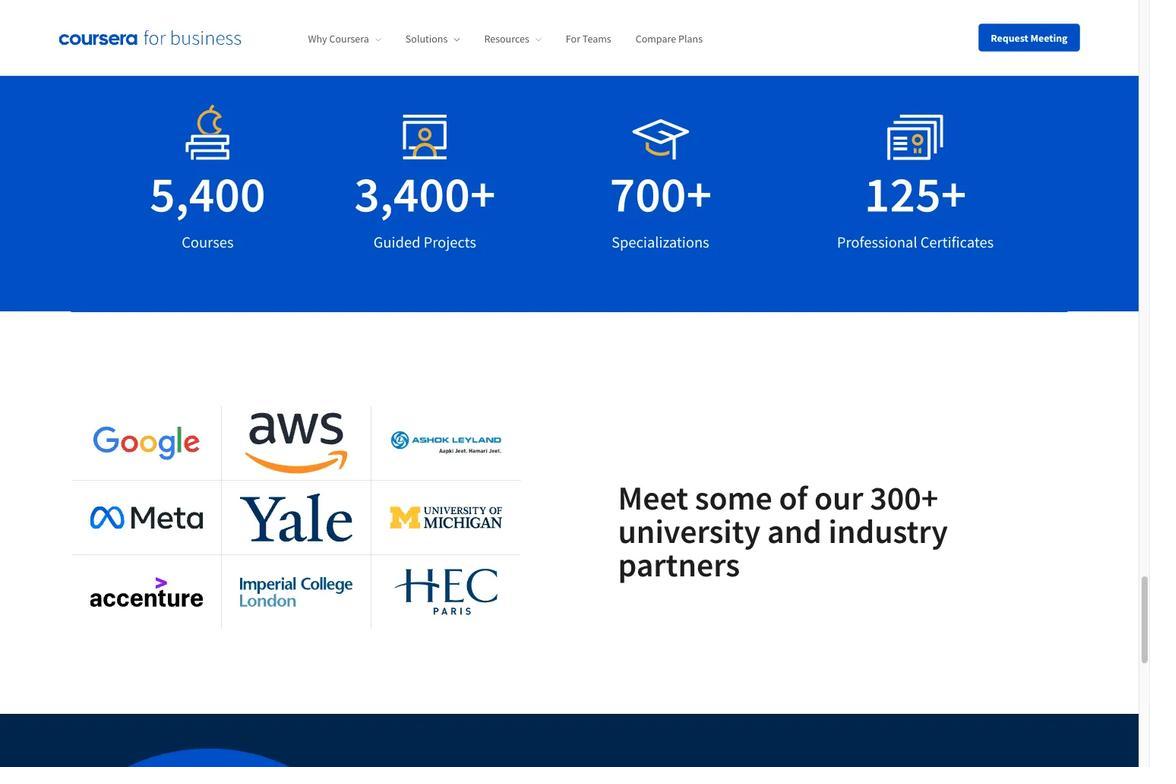 Task type: describe. For each thing, give the bounding box(es) containing it.
accenture image
[[90, 577, 203, 607]]

university
[[618, 510, 761, 552]]

meet
[[618, 476, 688, 518]]

teams
[[583, 32, 611, 46]]

compare plans
[[636, 32, 703, 46]]

and
[[767, 510, 822, 552]]

why coursera link
[[308, 32, 381, 46]]

solutions link
[[406, 32, 460, 46]]

resources link
[[484, 32, 542, 46]]

meeting
[[1030, 31, 1068, 44]]

compare plans link
[[636, 32, 703, 46]]

why
[[308, 32, 327, 46]]

meet some of our 300+ university and industry partners
[[618, 476, 948, 585]]

imperial college london image
[[240, 577, 353, 607]]

meta logo image
[[90, 506, 203, 529]]

hec paris logo image
[[390, 563, 503, 622]]

for teams
[[566, 32, 611, 46]]

google image
[[90, 425, 203, 461]]

aws image
[[245, 412, 348, 474]]

some
[[695, 476, 772, 518]]

why coursera
[[308, 32, 369, 46]]



Task type: locate. For each thing, give the bounding box(es) containing it.
for
[[566, 32, 580, 46]]

yale university image
[[240, 493, 353, 542]]

partners
[[618, 543, 740, 585]]

industry
[[828, 510, 948, 552]]

request
[[991, 31, 1028, 44]]

compare
[[636, 32, 676, 46]]

request meeting button
[[979, 24, 1080, 51]]

solutions
[[406, 32, 448, 46]]

of
[[779, 476, 808, 518]]

our
[[814, 476, 863, 518]]

300+
[[870, 476, 938, 518]]

ashok leyland logo image
[[390, 430, 503, 456]]

request meeting
[[991, 31, 1068, 44]]

resources
[[484, 32, 529, 46]]

for teams link
[[566, 32, 611, 46]]

coursera for business image
[[59, 30, 241, 45]]

plans
[[678, 32, 703, 46]]

coursera
[[329, 32, 369, 46]]

university of michigan image
[[390, 506, 503, 529]]



Task type: vqa. For each thing, say whether or not it's contained in the screenshot.
first group from the top
no



